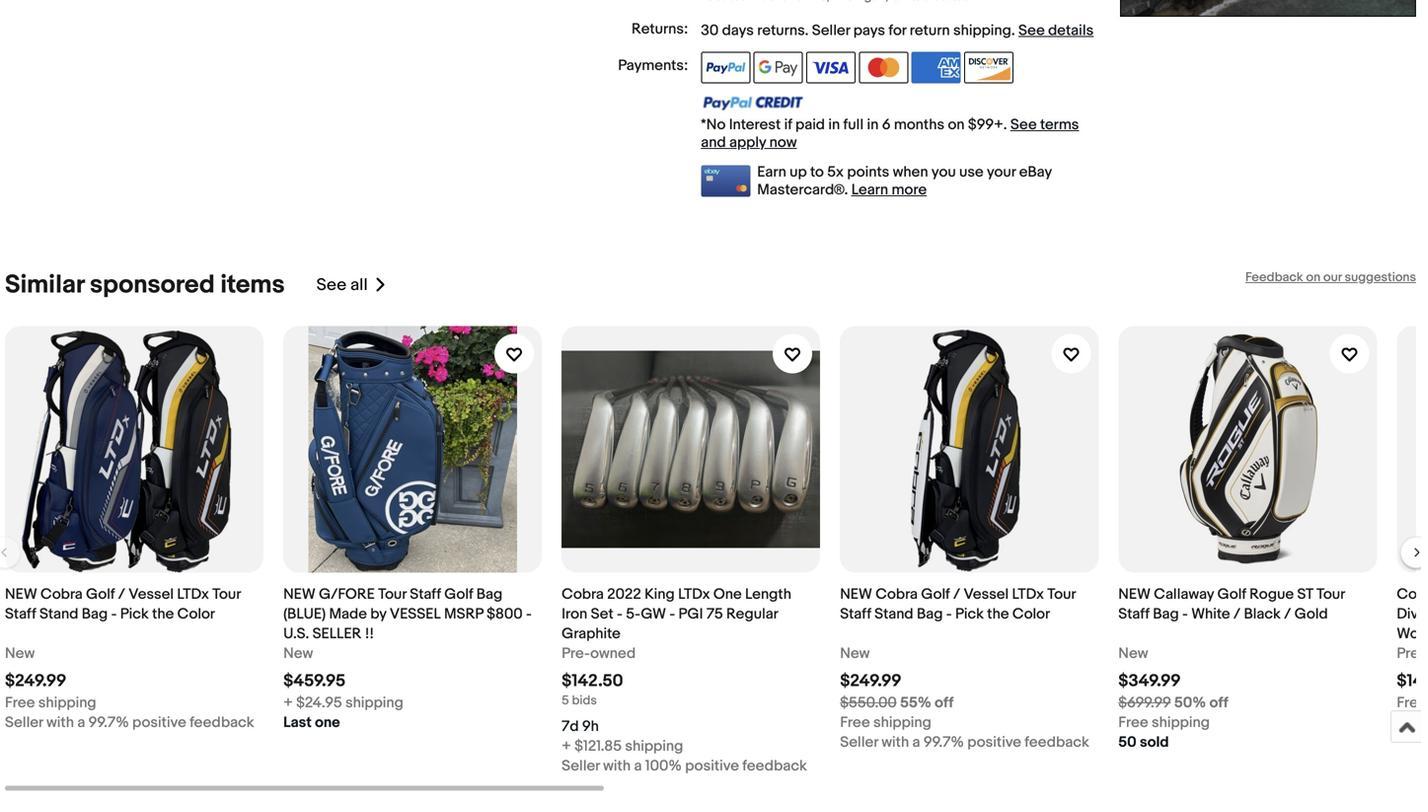 Task type: locate. For each thing, give the bounding box(es) containing it.
returns
[[757, 22, 805, 40]]

+ inside new g/fore tour staff golf bag (blue) made by vessel  msrp $800 - u.s. seller !! new $459.95 + $24.95 shipping last one
[[283, 694, 293, 712]]

$550.00
[[840, 694, 897, 712]]

new inside new $349.99 $699.99 50% off free shipping 50 sold
[[1119, 645, 1148, 663]]

4 golf from the left
[[1218, 586, 1246, 604]]

vessel
[[129, 586, 174, 604], [964, 586, 1009, 604]]

9h
[[582, 718, 599, 736]]

suggestions
[[1345, 270, 1416, 285]]

1 horizontal spatial color
[[1013, 606, 1050, 623]]

free inside new $249.99 free shipping seller with a 99.7% positive feedback
[[5, 694, 35, 712]]

the
[[152, 606, 174, 623], [987, 606, 1009, 623]]

3 cobra from the left
[[876, 586, 918, 604]]

cobra
[[40, 586, 83, 604], [562, 586, 604, 604], [876, 586, 918, 604]]

new for new $349.99 $699.99 50% off free shipping 50 sold
[[1119, 645, 1148, 663]]

2 horizontal spatial cobra
[[876, 586, 918, 604]]

. left see details link
[[1012, 22, 1015, 40]]

in left the 6
[[867, 116, 879, 134]]

sell
[[1397, 714, 1421, 732]]

- up new $249.99 free shipping seller with a 99.7% positive feedback
[[111, 606, 117, 623]]

if
[[784, 116, 792, 134]]

0 horizontal spatial in
[[829, 116, 840, 134]]

bag inside new callaway golf rogue st tour staff bag - white  / black / gold
[[1153, 606, 1179, 623]]

$99+.
[[968, 116, 1007, 134]]

pick
[[120, 606, 149, 623], [955, 606, 984, 623]]

new $349.99 $699.99 50% off free shipping 50 sold
[[1119, 645, 1229, 752]]

0 horizontal spatial new text field
[[5, 644, 35, 664]]

2 new text field from the left
[[283, 644, 313, 664]]

bag up new $249.99 free shipping seller with a 99.7% positive feedback
[[82, 606, 108, 623]]

1 in from the left
[[829, 116, 840, 134]]

0 horizontal spatial 99.7%
[[88, 714, 129, 732]]

0 vertical spatial a
[[77, 714, 85, 732]]

golf inside new callaway golf rogue st tour staff bag - white  / black / gold
[[1218, 586, 1246, 604]]

interest
[[729, 116, 781, 134]]

1 horizontal spatial cobra
[[562, 586, 604, 604]]

1 vertical spatial feedback
[[1025, 734, 1090, 752]]

shipping inside new $249.99 free shipping seller with a 99.7% positive feedback
[[38, 694, 96, 712]]

1 horizontal spatial a
[[634, 758, 642, 775]]

sold
[[1140, 734, 1169, 752]]

1 horizontal spatial $249.99
[[840, 671, 902, 692]]

shipping inside new $249.99 $550.00 55% off free shipping seller with a 99.7% positive feedback
[[874, 714, 932, 732]]

/
[[118, 586, 125, 604], [953, 586, 961, 604], [1234, 606, 1241, 623], [1284, 606, 1292, 623]]

stand for free shipping
[[875, 606, 914, 623]]

2 golf from the left
[[444, 586, 473, 604]]

new cobra golf / vessel ltdx tour staff stand bag - pick the color for seller with a 99.7% positive feedback
[[5, 586, 241, 623]]

30 days returns . seller pays for return shipping . see details
[[701, 22, 1094, 40]]

1 horizontal spatial feedback
[[743, 758, 807, 775]]

3 - from the left
[[617, 606, 623, 623]]

2 vertical spatial positive
[[685, 758, 739, 775]]

up
[[790, 163, 807, 181]]

0 horizontal spatial color
[[177, 606, 215, 623]]

sponsored
[[90, 270, 215, 301]]

1 tour from the left
[[212, 586, 241, 604]]

free
[[5, 694, 35, 712], [1397, 694, 1421, 712], [840, 714, 870, 732], [1119, 714, 1149, 732]]

see all
[[316, 275, 368, 296]]

1 vertical spatial see
[[1011, 116, 1037, 134]]

new text field for $249.99
[[840, 644, 870, 664]]

0 horizontal spatial positive
[[132, 714, 186, 732]]

color
[[177, 606, 215, 623], [1013, 606, 1050, 623]]

color for seller with a 99.7% positive feedback
[[177, 606, 215, 623]]

new for new $249.99 $550.00 55% off free shipping seller with a 99.7% positive feedback
[[840, 645, 870, 663]]

- left pgi at the bottom of the page
[[670, 606, 675, 623]]

75
[[707, 606, 723, 623]]

0 horizontal spatial +
[[283, 694, 293, 712]]

seller inside new $249.99 free shipping seller with a 99.7% positive feedback
[[5, 714, 43, 732]]

with inside 'cobra 2022 king ltdx one length iron set - 5-gw - pgi 75 regular graphite pre-owned $142.50 5 bids 7d 9h + $121.85 shipping seller with a 100% positive feedback'
[[603, 758, 631, 775]]

1 new cobra golf / vessel ltdx tour staff stand bag - pick the color from the left
[[5, 586, 241, 623]]

shipping inside new g/fore tour staff golf bag (blue) made by vessel  msrp $800 - u.s. seller !! new $459.95 + $24.95 shipping last one
[[345, 694, 404, 712]]

positive inside new $249.99 free shipping seller with a 99.7% positive feedback
[[132, 714, 186, 732]]

pick up new $249.99 free shipping seller with a 99.7% positive feedback
[[120, 606, 149, 623]]

Free shipping text field
[[5, 693, 96, 713], [1119, 713, 1210, 733]]

2 horizontal spatial with
[[882, 734, 909, 752]]

+ down 7d
[[562, 738, 571, 756]]

2 $249.99 from the left
[[840, 671, 902, 692]]

5 - from the left
[[946, 606, 952, 623]]

1 horizontal spatial in
[[867, 116, 879, 134]]

1 $249.99 from the left
[[5, 671, 67, 692]]

1 horizontal spatial with
[[603, 758, 631, 775]]

1 horizontal spatial vessel
[[964, 586, 1009, 604]]

2 new text field from the left
[[1119, 644, 1148, 664]]

2 . from the left
[[1012, 22, 1015, 40]]

0 horizontal spatial vessel
[[129, 586, 174, 604]]

new cobra golf / vessel ltdx tour staff stand bag - pick the color up new $249.99 free shipping seller with a 99.7% positive feedback
[[5, 586, 241, 623]]

full
[[844, 116, 864, 134]]

months
[[894, 116, 945, 134]]

New text field
[[5, 644, 35, 664], [283, 644, 313, 664]]

1 vertical spatial a
[[913, 734, 920, 752]]

new text field for $459.95
[[283, 644, 313, 664]]

0 horizontal spatial the
[[152, 606, 174, 623]]

$249.99 inside new $249.99 free shipping seller with a 99.7% positive feedback
[[5, 671, 67, 692]]

new cobra golf / vessel ltdx tour staff stand bag - pick the color up new $249.99 $550.00 55% off free shipping seller with a 99.7% positive feedback
[[840, 586, 1076, 623]]

gold
[[1295, 606, 1328, 623]]

0 vertical spatial positive
[[132, 714, 186, 732]]

off right 55%
[[935, 694, 954, 712]]

pre- up the $14
[[1397, 645, 1421, 663]]

6 - from the left
[[1183, 606, 1188, 623]]

2 new from the left
[[283, 645, 313, 663]]

on
[[948, 116, 965, 134], [1306, 270, 1321, 285]]

return
[[910, 22, 950, 40]]

4 new from the left
[[1119, 586, 1151, 604]]

3 tour from the left
[[1048, 586, 1076, 604]]

see details link
[[1019, 22, 1094, 40]]

learn
[[852, 181, 888, 199]]

1 cobra from the left
[[40, 586, 83, 604]]

1 new text field from the left
[[5, 644, 35, 664]]

5 bids text field
[[562, 693, 597, 709]]

feedback
[[190, 714, 254, 732], [1025, 734, 1090, 752], [743, 758, 807, 775]]

see left details
[[1019, 22, 1045, 40]]

0 vertical spatial +
[[283, 694, 293, 712]]

30
[[701, 22, 719, 40]]

1 horizontal spatial seller with a 99.7% positive feedback text field
[[840, 733, 1090, 753]]

0 vertical spatial with
[[46, 714, 74, 732]]

owned
[[590, 645, 636, 663]]

positive inside 'cobra 2022 king ltdx one length iron set - 5-gw - pgi 75 regular graphite pre-owned $142.50 5 bids 7d 9h + $121.85 shipping seller with a 100% positive feedback'
[[685, 758, 739, 775]]

2 off from the left
[[1210, 694, 1229, 712]]

1 pre- from the left
[[562, 645, 590, 663]]

0 vertical spatial 99.7%
[[88, 714, 129, 732]]

0 horizontal spatial with
[[46, 714, 74, 732]]

bag down callaway at the bottom right
[[1153, 606, 1179, 623]]

1 ltdx from the left
[[177, 586, 209, 604]]

off for $349.99
[[1210, 694, 1229, 712]]

ltdx inside 'cobra 2022 king ltdx one length iron set - 5-gw - pgi 75 regular graphite pre-owned $142.50 5 bids 7d 9h + $121.85 shipping seller with a 100% positive feedback'
[[678, 586, 710, 604]]

feedback inside new $249.99 free shipping seller with a 99.7% positive feedback
[[190, 714, 254, 732]]

0 horizontal spatial stand
[[39, 606, 78, 623]]

1 vertical spatial 99.7%
[[924, 734, 964, 752]]

see
[[1019, 22, 1045, 40], [1011, 116, 1037, 134], [316, 275, 347, 296]]

1 - from the left
[[111, 606, 117, 623]]

when
[[893, 163, 928, 181]]

2 horizontal spatial positive
[[968, 734, 1022, 752]]

google pay image
[[754, 52, 803, 83]]

bag up 55%
[[917, 606, 943, 623]]

new for previous price $550.00 55% off text field
[[840, 586, 872, 604]]

stand for seller with a 99.7% positive feedback
[[39, 606, 78, 623]]

on left $99+.
[[948, 116, 965, 134]]

1 horizontal spatial 99.7%
[[924, 734, 964, 752]]

0 horizontal spatial seller with a 99.7% positive feedback text field
[[5, 713, 254, 733]]

a inside new $249.99 $550.00 55% off free shipping seller with a 99.7% positive feedback
[[913, 734, 920, 752]]

color for free shipping
[[1013, 606, 1050, 623]]

with inside new $249.99 free shipping seller with a 99.7% positive feedback
[[46, 714, 74, 732]]

2 ltdx from the left
[[678, 586, 710, 604]]

gw
[[641, 606, 666, 623]]

2 vertical spatial with
[[603, 758, 631, 775]]

new inside new $249.99 $550.00 55% off free shipping seller with a 99.7% positive feedback
[[840, 645, 870, 663]]

1 horizontal spatial .
[[1012, 22, 1015, 40]]

2 the from the left
[[987, 606, 1009, 623]]

1 vessel from the left
[[129, 586, 174, 604]]

new
[[5, 586, 37, 604], [283, 586, 316, 604], [840, 586, 872, 604], [1119, 586, 1151, 604]]

2 vessel from the left
[[964, 586, 1009, 604]]

0 vertical spatial see
[[1019, 22, 1045, 40]]

- up new $249.99 $550.00 55% off free shipping seller with a 99.7% positive feedback
[[946, 606, 952, 623]]

iron
[[562, 606, 588, 623]]

1 horizontal spatial off
[[1210, 694, 1229, 712]]

1 new from the left
[[5, 586, 37, 604]]

learn more link
[[852, 181, 927, 199]]

1 horizontal spatial new cobra golf / vessel ltdx tour staff stand bag - pick the color
[[840, 586, 1076, 623]]

paypal credit image
[[701, 95, 804, 111]]

0 horizontal spatial ltdx
[[177, 586, 209, 604]]

vessel for free shipping
[[964, 586, 1009, 604]]

2 vertical spatial feedback
[[743, 758, 807, 775]]

2 vertical spatial see
[[316, 275, 347, 296]]

3 new from the left
[[840, 645, 870, 663]]

0 horizontal spatial free shipping text field
[[5, 693, 96, 713]]

2 vertical spatial a
[[634, 758, 642, 775]]

new text field up $349.99 text box
[[1119, 644, 1148, 664]]

shipping inside 'cobra 2022 king ltdx one length iron set - 5-gw - pgi 75 regular graphite pre-owned $142.50 5 bids 7d 9h + $121.85 shipping seller with a 100% positive feedback'
[[625, 738, 683, 756]]

0 horizontal spatial cobra
[[40, 586, 83, 604]]

50 sold text field
[[1119, 733, 1169, 753]]

3 golf from the left
[[921, 586, 950, 604]]

1 golf from the left
[[86, 586, 115, 604]]

cob
[[1397, 586, 1421, 604]]

the for free shipping
[[987, 606, 1009, 623]]

1 stand from the left
[[39, 606, 78, 623]]

1 horizontal spatial pre-
[[1397, 645, 1421, 663]]

earn up to 5x points when you use your ebay mastercard®.
[[757, 163, 1052, 199]]

1 horizontal spatial free shipping text field
[[1119, 713, 1210, 733]]

3 ltdx from the left
[[1012, 586, 1044, 604]]

+ inside 'cobra 2022 king ltdx one length iron set - 5-gw - pgi 75 regular graphite pre-owned $142.50 5 bids 7d 9h + $121.85 shipping seller with a 100% positive feedback'
[[562, 738, 571, 756]]

discover image
[[964, 52, 1014, 83]]

the for seller with a 99.7% positive feedback
[[152, 606, 174, 623]]

0 horizontal spatial a
[[77, 714, 85, 732]]

2 new cobra golf / vessel ltdx tour staff stand bag - pick the color from the left
[[840, 586, 1076, 623]]

made
[[329, 606, 367, 623]]

msrp
[[444, 606, 483, 623]]

seller
[[312, 625, 362, 643]]

2 - from the left
[[526, 606, 532, 623]]

2 stand from the left
[[875, 606, 914, 623]]

*no
[[701, 116, 726, 134]]

1 vertical spatial with
[[882, 734, 909, 752]]

Free shipping text field
[[840, 713, 932, 733]]

0 vertical spatial on
[[948, 116, 965, 134]]

st
[[1297, 586, 1313, 604]]

golf for $349.99 new text field
[[1218, 586, 1246, 604]]

the up new $249.99 free shipping seller with a 99.7% positive feedback
[[152, 606, 174, 623]]

new inside new callaway golf rogue st tour staff bag - white  / black / gold
[[1119, 586, 1151, 604]]

new inside new $249.99 free shipping seller with a 99.7% positive feedback
[[5, 645, 35, 663]]

+
[[283, 694, 293, 712], [562, 738, 571, 756]]

pick for free shipping
[[955, 606, 984, 623]]

a
[[77, 714, 85, 732], [913, 734, 920, 752], [634, 758, 642, 775]]

staff inside new g/fore tour staff golf bag (blue) made by vessel  msrp $800 - u.s. seller !! new $459.95 + $24.95 shipping last one
[[410, 586, 441, 604]]

1 horizontal spatial new text field
[[1119, 644, 1148, 664]]

+ $24.95 shipping text field
[[283, 693, 404, 713]]

1 horizontal spatial new text field
[[283, 644, 313, 664]]

shipping
[[954, 22, 1012, 40], [38, 694, 96, 712], [345, 694, 404, 712], [874, 714, 932, 732], [1152, 714, 1210, 732], [625, 738, 683, 756]]

2 new from the left
[[283, 586, 316, 604]]

2 horizontal spatial a
[[913, 734, 920, 752]]

in
[[829, 116, 840, 134], [867, 116, 879, 134]]

Seller with a 100% positive feedback text field
[[562, 757, 807, 776]]

visa image
[[806, 52, 856, 83]]

. up visa image
[[805, 22, 809, 40]]

1 vertical spatial +
[[562, 738, 571, 756]]

items
[[220, 270, 285, 301]]

1 color from the left
[[177, 606, 215, 623]]

2 pick from the left
[[955, 606, 984, 623]]

golf
[[86, 586, 115, 604], [444, 586, 473, 604], [921, 586, 950, 604], [1218, 586, 1246, 604]]

1 horizontal spatial ltdx
[[678, 586, 710, 604]]

master card image
[[859, 52, 908, 83]]

use
[[959, 163, 984, 181]]

2 cobra from the left
[[562, 586, 604, 604]]

1 horizontal spatial pick
[[955, 606, 984, 623]]

off right 50%
[[1210, 694, 1229, 712]]

see all link
[[316, 270, 388, 301]]

seller
[[812, 22, 850, 40], [5, 714, 43, 732], [840, 734, 878, 752], [562, 758, 600, 775]]

bag up $800
[[477, 586, 503, 604]]

1 off from the left
[[935, 694, 954, 712]]

feedback inside 'cobra 2022 king ltdx one length iron set - 5-gw - pgi 75 regular graphite pre-owned $142.50 5 bids 7d 9h + $121.85 shipping seller with a 100% positive feedback'
[[743, 758, 807, 775]]

on left the "our" on the right
[[1306, 270, 1321, 285]]

1 new text field from the left
[[840, 644, 870, 664]]

0 horizontal spatial on
[[948, 116, 965, 134]]

2 $249.99 text field from the left
[[840, 671, 902, 692]]

pre- down the graphite
[[562, 645, 590, 663]]

to
[[810, 163, 824, 181]]

1 vertical spatial positive
[[968, 734, 1022, 752]]

0 horizontal spatial new text field
[[840, 644, 870, 664]]

previous price $550.00 55% off text field
[[840, 693, 954, 713]]

- down callaway at the bottom right
[[1183, 606, 1188, 623]]

1 horizontal spatial positive
[[685, 758, 739, 775]]

1 pick from the left
[[120, 606, 149, 623]]

1 new from the left
[[5, 645, 35, 663]]

Seller with a 99.7% positive feedback text field
[[5, 713, 254, 733], [840, 733, 1090, 753]]

+ up the last
[[283, 694, 293, 712]]

0 horizontal spatial $249.99 text field
[[5, 671, 67, 692]]

2 in from the left
[[867, 116, 879, 134]]

99.7%
[[88, 714, 129, 732], [924, 734, 964, 752]]

a inside new $249.99 free shipping seller with a 99.7% positive feedback
[[77, 714, 85, 732]]

2 horizontal spatial feedback
[[1025, 734, 1090, 752]]

new text field up $550.00
[[840, 644, 870, 664]]

new for left free shipping text box
[[5, 586, 37, 604]]

$249.99 for new $249.99 $550.00 55% off free shipping seller with a 99.7% positive feedback
[[840, 671, 902, 692]]

feedback on our suggestions
[[1246, 270, 1416, 285]]

$249.99
[[5, 671, 67, 692], [840, 671, 902, 692]]

and
[[701, 134, 726, 152]]

0 horizontal spatial feedback
[[190, 714, 254, 732]]

.
[[805, 22, 809, 40], [1012, 22, 1015, 40]]

2 pre- from the left
[[1397, 645, 1421, 663]]

the up new $249.99 $550.00 55% off free shipping seller with a 99.7% positive feedback
[[987, 606, 1009, 623]]

off inside new $349.99 $699.99 50% off free shipping 50 sold
[[1210, 694, 1229, 712]]

bag
[[477, 586, 503, 604], [82, 606, 108, 623], [917, 606, 943, 623], [1153, 606, 1179, 623]]

$142.50 text field
[[562, 671, 623, 692]]

2 tour from the left
[[378, 586, 407, 604]]

1 the from the left
[[152, 606, 174, 623]]

2022
[[607, 586, 641, 604]]

in left "full"
[[829, 116, 840, 134]]

see left "terms"
[[1011, 116, 1037, 134]]

off inside new $249.99 $550.00 55% off free shipping seller with a 99.7% positive feedback
[[935, 694, 954, 712]]

positive inside new $249.99 $550.00 55% off free shipping seller with a 99.7% positive feedback
[[968, 734, 1022, 752]]

- right $800
[[526, 606, 532, 623]]

4 new from the left
[[1119, 645, 1148, 663]]

0 horizontal spatial pre-
[[562, 645, 590, 663]]

with inside new $249.99 $550.00 55% off free shipping seller with a 99.7% positive feedback
[[882, 734, 909, 752]]

2 horizontal spatial ltdx
[[1012, 586, 1044, 604]]

off for $249.99
[[935, 694, 954, 712]]

- left 5-
[[617, 606, 623, 623]]

3 new from the left
[[840, 586, 872, 604]]

advertisement region
[[1120, 0, 1416, 17]]

0 vertical spatial feedback
[[190, 714, 254, 732]]

pick up new $249.99 $550.00 55% off free shipping seller with a 99.7% positive feedback
[[955, 606, 984, 623]]

pre- inside 'cobra 2022 king ltdx one length iron set - 5-gw - pgi 75 regular graphite pre-owned $142.50 5 bids 7d 9h + $121.85 shipping seller with a 100% positive feedback'
[[562, 645, 590, 663]]

1 horizontal spatial the
[[987, 606, 1009, 623]]

see inside see terms and apply now
[[1011, 116, 1037, 134]]

golf for $249.99 new text box
[[86, 586, 115, 604]]

see left all
[[316, 275, 347, 296]]

4 tour from the left
[[1317, 586, 1345, 604]]

pre-
[[562, 645, 590, 663], [1397, 645, 1421, 663]]

$249.99 text field
[[5, 671, 67, 692], [840, 671, 902, 692]]

0 horizontal spatial new cobra golf / vessel ltdx tour staff stand bag - pick the color
[[5, 586, 241, 623]]

2 color from the left
[[1013, 606, 1050, 623]]

$249.99 inside new $249.99 $550.00 55% off free shipping seller with a 99.7% positive feedback
[[840, 671, 902, 692]]

rogue
[[1250, 586, 1294, 604]]

0 horizontal spatial .
[[805, 22, 809, 40]]

1 horizontal spatial $249.99 text field
[[840, 671, 902, 692]]

1 horizontal spatial stand
[[875, 606, 914, 623]]

1 horizontal spatial +
[[562, 738, 571, 756]]

0 horizontal spatial off
[[935, 694, 954, 712]]

0 horizontal spatial $249.99
[[5, 671, 67, 692]]

New text field
[[840, 644, 870, 664], [1119, 644, 1148, 664]]

1 $249.99 text field from the left
[[5, 671, 67, 692]]

0 horizontal spatial pick
[[120, 606, 149, 623]]

1 vertical spatial on
[[1306, 270, 1321, 285]]

new $249.99 free shipping seller with a 99.7% positive feedback
[[5, 645, 254, 732]]



Task type: vqa. For each thing, say whether or not it's contained in the screenshot.
or
no



Task type: describe. For each thing, give the bounding box(es) containing it.
ltdx for free shipping
[[1012, 586, 1044, 604]]

(blue)
[[283, 606, 326, 623]]

details
[[1048, 22, 1094, 40]]

new for previous price $699.99 50% off "text field"
[[1119, 586, 1151, 604]]

our
[[1324, 270, 1342, 285]]

a inside 'cobra 2022 king ltdx one length iron set - 5-gw - pgi 75 regular graphite pre-owned $142.50 5 bids 7d 9h + $121.85 shipping seller with a 100% positive feedback'
[[634, 758, 642, 775]]

similar sponsored items
[[5, 270, 285, 301]]

u.s.
[[283, 625, 309, 643]]

cobra for seller with a 99.7% positive feedback
[[40, 586, 83, 604]]

free inside new $249.99 $550.00 55% off free shipping seller with a 99.7% positive feedback
[[840, 714, 870, 732]]

white
[[1192, 606, 1230, 623]]

$249.99 for new $249.99 free shipping seller with a 99.7% positive feedback
[[5, 671, 67, 692]]

black
[[1244, 606, 1281, 623]]

$249.99 text field for free shipping
[[840, 671, 902, 692]]

seller inside new $249.99 $550.00 55% off free shipping seller with a 99.7% positive feedback
[[840, 734, 878, 752]]

now
[[770, 134, 797, 152]]

one
[[315, 714, 340, 732]]

+ $121.85 shipping text field
[[562, 737, 683, 757]]

$14
[[1397, 671, 1421, 692]]

new text field for $249.99
[[5, 644, 35, 664]]

paypal image
[[701, 52, 750, 83]]

new inside new g/fore tour staff golf bag (blue) made by vessel  msrp $800 - u.s. seller !! new $459.95 + $24.95 shipping last one
[[283, 645, 313, 663]]

$24.95
[[296, 694, 342, 712]]

american express image
[[912, 52, 961, 83]]

for
[[889, 22, 907, 40]]

tour inside new callaway golf rogue st tour staff bag - white  / black / gold
[[1317, 586, 1345, 604]]

cobra for free shipping
[[876, 586, 918, 604]]

$121.85
[[575, 738, 622, 756]]

6
[[882, 116, 891, 134]]

seller inside 'cobra 2022 king ltdx one length iron set - 5-gw - pgi 75 regular graphite pre-owned $142.50 5 bids 7d 9h + $121.85 shipping seller with a 100% positive feedback'
[[562, 758, 600, 775]]

- inside new callaway golf rogue st tour staff bag - white  / black / gold
[[1183, 606, 1188, 623]]

$800
[[487, 606, 523, 623]]

Pre-owned text field
[[562, 644, 636, 664]]

!!
[[365, 625, 374, 643]]

5x
[[827, 163, 844, 181]]

5
[[562, 693, 569, 709]]

one
[[714, 586, 742, 604]]

new callaway golf rogue st tour staff bag - white  / black / gold
[[1119, 586, 1345, 623]]

$699.99
[[1119, 694, 1171, 712]]

99.7% inside new $249.99 free shipping seller with a 99.7% positive feedback
[[88, 714, 129, 732]]

50
[[1119, 734, 1137, 752]]

bids
[[572, 693, 597, 709]]

you
[[932, 163, 956, 181]]

$142.50
[[562, 671, 623, 692]]

mastercard®.
[[757, 181, 848, 199]]

see terms and apply now link
[[701, 116, 1079, 152]]

cobra inside 'cobra 2022 king ltdx one length iron set - 5-gw - pgi 75 regular graphite pre-owned $142.50 5 bids 7d 9h + $121.85 shipping seller with a 100% positive feedback'
[[562, 586, 604, 604]]

4 - from the left
[[670, 606, 675, 623]]

Last one text field
[[283, 713, 340, 733]]

new g/fore tour staff golf bag (blue) made by vessel  msrp $800 - u.s. seller !! new $459.95 + $24.95 shipping last one
[[283, 586, 532, 732]]

last
[[283, 714, 312, 732]]

by
[[370, 606, 386, 623]]

$349.99 text field
[[1119, 671, 1181, 692]]

returns:
[[632, 20, 688, 38]]

$14 text field
[[1397, 671, 1421, 692]]

cob pre- $14 free sell
[[1397, 586, 1421, 732]]

55%
[[900, 694, 932, 712]]

7d 9h text field
[[562, 717, 599, 737]]

learn more
[[852, 181, 927, 199]]

- inside new g/fore tour staff golf bag (blue) made by vessel  msrp $800 - u.s. seller !! new $459.95 + $24.95 shipping last one
[[526, 606, 532, 623]]

new cobra golf / vessel ltdx tour staff stand bag - pick the color for free shipping
[[840, 586, 1076, 623]]

previous price $699.99 50% off text field
[[1119, 693, 1229, 713]]

graphite
[[562, 625, 621, 643]]

earn
[[757, 163, 787, 181]]

*no interest if paid in full in 6 months on $99+.
[[701, 116, 1011, 134]]

1 . from the left
[[805, 22, 809, 40]]

feedback inside new $249.99 $550.00 55% off free shipping seller with a 99.7% positive feedback
[[1025, 734, 1090, 752]]

payments:
[[618, 57, 688, 75]]

$249.99 text field for seller with a 99.7% positive feedback
[[5, 671, 67, 692]]

pgi
[[679, 606, 703, 623]]

See all text field
[[316, 275, 368, 296]]

new inside new g/fore tour staff golf bag (blue) made by vessel  msrp $800 - u.s. seller !! new $459.95 + $24.95 shipping last one
[[283, 586, 316, 604]]

terms
[[1040, 116, 1079, 134]]

50%
[[1174, 694, 1206, 712]]

feedback on our suggestions link
[[1246, 270, 1416, 285]]

vessel
[[390, 606, 441, 623]]

see for all
[[316, 275, 347, 296]]

more
[[892, 181, 927, 199]]

pays
[[854, 22, 885, 40]]

vessel for seller with a 99.7% positive feedback
[[129, 586, 174, 604]]

free inside new $349.99 $699.99 50% off free shipping 50 sold
[[1119, 714, 1149, 732]]

$459.95
[[283, 671, 346, 692]]

Free text field
[[1397, 693, 1421, 713]]

see terms and apply now
[[701, 116, 1079, 152]]

ebay
[[1019, 163, 1052, 181]]

ltdx for seller with a 99.7% positive feedback
[[177, 586, 209, 604]]

points
[[847, 163, 890, 181]]

length
[[745, 586, 792, 604]]

staff inside new callaway golf rogue st tour staff bag - white  / black / gold
[[1119, 606, 1150, 623]]

apply
[[729, 134, 766, 152]]

new for new $249.99 free shipping seller with a 99.7% positive feedback
[[5, 645, 35, 663]]

days
[[722, 22, 754, 40]]

regular
[[726, 606, 778, 623]]

shipping inside new $349.99 $699.99 50% off free shipping 50 sold
[[1152, 714, 1210, 732]]

golf for $249.99 new text field
[[921, 586, 950, 604]]

$349.99
[[1119, 671, 1181, 692]]

new text field for $349.99
[[1119, 644, 1148, 664]]

g/fore
[[319, 586, 375, 604]]

$459.95 text field
[[283, 671, 346, 692]]

ebay mastercard image
[[701, 165, 750, 197]]

99.7% inside new $249.99 $550.00 55% off free shipping seller with a 99.7% positive feedback
[[924, 734, 964, 752]]

golf inside new g/fore tour staff golf bag (blue) made by vessel  msrp $800 - u.s. seller !! new $459.95 + $24.95 shipping last one
[[444, 586, 473, 604]]

set
[[591, 606, 614, 623]]

Sell text field
[[1397, 713, 1421, 733]]

your
[[987, 163, 1016, 181]]

pick for seller with a 99.7% positive feedback
[[120, 606, 149, 623]]

5-
[[626, 606, 641, 623]]

tour inside new g/fore tour staff golf bag (blue) made by vessel  msrp $800 - u.s. seller !! new $459.95 + $24.95 shipping last one
[[378, 586, 407, 604]]

100%
[[645, 758, 682, 775]]

cobra 2022 king ltdx one length iron set - 5-gw - pgi 75 regular graphite pre-owned $142.50 5 bids 7d 9h + $121.85 shipping seller with a 100% positive feedback
[[562, 586, 807, 775]]

7d
[[562, 718, 579, 736]]

Pre- text field
[[1397, 644, 1421, 664]]

feedback
[[1246, 270, 1304, 285]]

1 horizontal spatial on
[[1306, 270, 1321, 285]]

new $249.99 $550.00 55% off free shipping seller with a 99.7% positive feedback
[[840, 645, 1090, 752]]

bag inside new g/fore tour staff golf bag (blue) made by vessel  msrp $800 - u.s. seller !! new $459.95 + $24.95 shipping last one
[[477, 586, 503, 604]]

king
[[645, 586, 675, 604]]

callaway
[[1154, 586, 1214, 604]]

see for terms
[[1011, 116, 1037, 134]]



